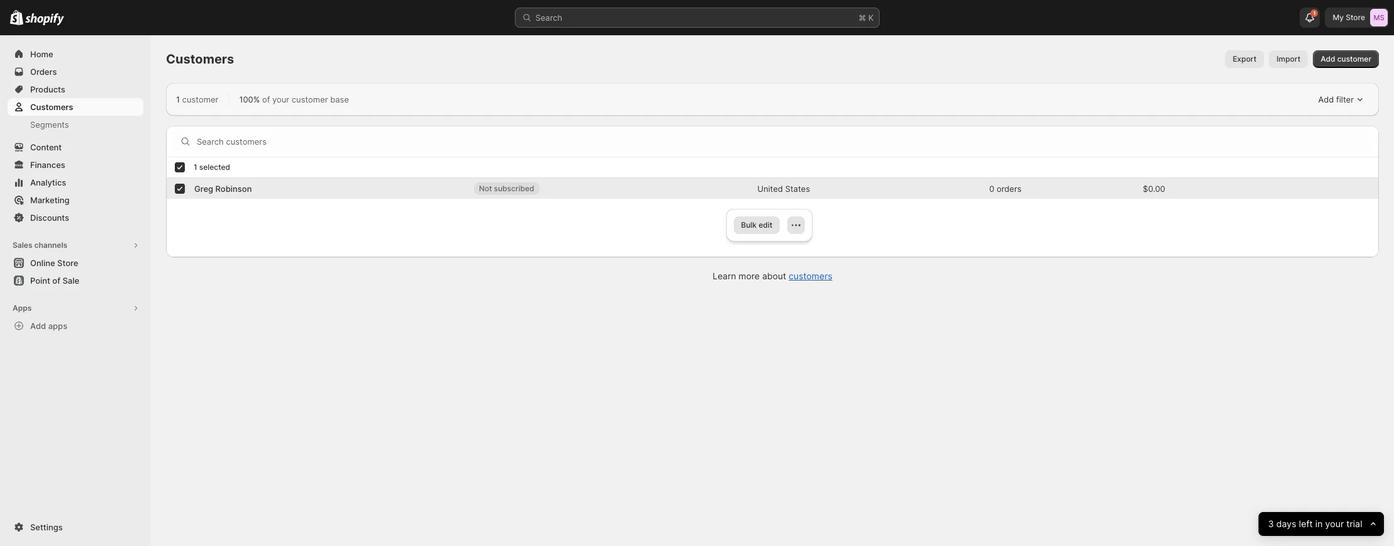 Task type: vqa. For each thing, say whether or not it's contained in the screenshot.
Greg Robinson
yes



Task type: locate. For each thing, give the bounding box(es) containing it.
1 vertical spatial customers
[[30, 102, 73, 112]]

1
[[1314, 10, 1316, 16], [176, 94, 180, 104], [194, 162, 197, 172]]

greg robinson link
[[194, 182, 252, 195]]

of for your
[[262, 94, 270, 104]]

customer left base
[[292, 94, 328, 104]]

0 vertical spatial your
[[272, 94, 290, 104]]

of left sale
[[52, 276, 60, 286]]

sales
[[13, 240, 32, 250]]

customers up segments
[[30, 102, 73, 112]]

united states
[[758, 183, 810, 193]]

Search customers text field
[[197, 131, 1374, 152]]

days
[[1277, 518, 1297, 529]]

united
[[758, 183, 783, 193]]

store
[[1346, 13, 1366, 22], [57, 258, 78, 268]]

orders
[[997, 183, 1022, 193]]

2 horizontal spatial 1
[[1314, 10, 1316, 16]]

1 vertical spatial store
[[57, 258, 78, 268]]

0 vertical spatial of
[[262, 94, 270, 104]]

your right in on the bottom right of page
[[1326, 518, 1345, 529]]

customer up filter
[[1338, 54, 1372, 64]]

more
[[739, 271, 760, 281]]

add filter button
[[1314, 91, 1370, 108]]

customer left 100%
[[182, 94, 219, 104]]

customer
[[1338, 54, 1372, 64], [182, 94, 219, 104], [292, 94, 328, 104]]

my
[[1333, 13, 1344, 22]]

export
[[1233, 54, 1257, 64]]

finances link
[[8, 156, 143, 174]]

1 selected
[[194, 162, 230, 172]]

0 horizontal spatial customers
[[30, 102, 73, 112]]

0 vertical spatial add
[[1321, 54, 1336, 64]]

of right 100%
[[262, 94, 270, 104]]

1 horizontal spatial of
[[262, 94, 270, 104]]

analytics
[[30, 177, 66, 187]]

bulk edit
[[741, 220, 773, 230]]

your right 100%
[[272, 94, 290, 104]]

greg
[[194, 183, 213, 193]]

1 horizontal spatial shopify image
[[25, 13, 64, 26]]

bulk edit button
[[734, 216, 780, 234]]

1 horizontal spatial your
[[1326, 518, 1345, 529]]

0 horizontal spatial customer
[[182, 94, 219, 104]]

bulk
[[741, 220, 757, 230]]

of inside button
[[52, 276, 60, 286]]

home
[[30, 49, 53, 59]]

add filter
[[1319, 94, 1354, 104]]

1 inside dropdown button
[[1314, 10, 1316, 16]]

customers
[[789, 271, 833, 281]]

1 vertical spatial 1
[[176, 94, 180, 104]]

add for add apps
[[30, 321, 46, 331]]

robinson
[[216, 183, 252, 193]]

online store link
[[8, 254, 143, 272]]

add right import
[[1321, 54, 1336, 64]]

add
[[1321, 54, 1336, 64], [1319, 94, 1335, 104], [30, 321, 46, 331]]

customers up "1 customer"
[[166, 52, 234, 67]]

0 horizontal spatial your
[[272, 94, 290, 104]]

import button
[[1270, 50, 1309, 68]]

1 vertical spatial of
[[52, 276, 60, 286]]

add left filter
[[1319, 94, 1335, 104]]

selected
[[199, 162, 230, 172]]

left
[[1300, 518, 1314, 529]]

store for online store
[[57, 258, 78, 268]]

store up sale
[[57, 258, 78, 268]]

settings
[[30, 522, 63, 532]]

0 horizontal spatial 1
[[176, 94, 180, 104]]

marketing
[[30, 195, 70, 205]]

apps
[[48, 321, 67, 331]]

add left apps
[[30, 321, 46, 331]]

0 orders
[[990, 183, 1022, 193]]

2 vertical spatial add
[[30, 321, 46, 331]]

your
[[272, 94, 290, 104], [1326, 518, 1345, 529]]

0 vertical spatial customers
[[166, 52, 234, 67]]

0 horizontal spatial shopify image
[[10, 10, 23, 25]]

⌘ k
[[859, 13, 874, 23]]

1 horizontal spatial 1
[[194, 162, 197, 172]]

⌘
[[859, 13, 866, 23]]

0 vertical spatial store
[[1346, 13, 1366, 22]]

0 vertical spatial 1
[[1314, 10, 1316, 16]]

k
[[869, 13, 874, 23]]

sales channels
[[13, 240, 67, 250]]

1 vertical spatial add
[[1319, 94, 1335, 104]]

my store
[[1333, 13, 1366, 22]]

100% of your customer base
[[239, 94, 349, 104]]

customers
[[166, 52, 234, 67], [30, 102, 73, 112]]

customer for add customer
[[1338, 54, 1372, 64]]

1 customer
[[176, 94, 219, 104]]

products
[[30, 84, 65, 94]]

of for sale
[[52, 276, 60, 286]]

home link
[[8, 45, 143, 63]]

online store button
[[0, 254, 151, 272]]

1 vertical spatial your
[[1326, 518, 1345, 529]]

of
[[262, 94, 270, 104], [52, 276, 60, 286]]

my store image
[[1371, 9, 1388, 26]]

3 days left in your trial button
[[1259, 512, 1385, 536]]

add inside "button"
[[30, 321, 46, 331]]

states
[[786, 183, 810, 193]]

in
[[1316, 518, 1323, 529]]

1 horizontal spatial store
[[1346, 13, 1366, 22]]

segments
[[30, 120, 69, 130]]

3 days left in your trial
[[1269, 518, 1363, 529]]

orders
[[30, 67, 57, 77]]

orders link
[[8, 63, 143, 81]]

products link
[[8, 81, 143, 98]]

apps
[[13, 303, 32, 313]]

1 horizontal spatial customers
[[166, 52, 234, 67]]

customer inside button
[[1338, 54, 1372, 64]]

online
[[30, 258, 55, 268]]

shopify image
[[10, 10, 23, 25], [25, 13, 64, 26]]

2 vertical spatial 1
[[194, 162, 197, 172]]

2 horizontal spatial customer
[[1338, 54, 1372, 64]]

about
[[763, 271, 787, 281]]

greg robinson
[[194, 183, 252, 193]]

segments link
[[8, 116, 143, 133]]

0 horizontal spatial of
[[52, 276, 60, 286]]

0 horizontal spatial store
[[57, 258, 78, 268]]

trial
[[1347, 518, 1363, 529]]

store right my
[[1346, 13, 1366, 22]]

store inside button
[[57, 258, 78, 268]]

customers link
[[8, 98, 143, 116]]

$0.00
[[1143, 183, 1166, 193]]

1 button
[[1301, 8, 1321, 28]]

1 for 1
[[1314, 10, 1316, 16]]



Task type: describe. For each thing, give the bounding box(es) containing it.
export button
[[1226, 50, 1265, 68]]

sales channels button
[[8, 237, 143, 254]]

search
[[536, 13, 563, 23]]

apps button
[[8, 299, 143, 317]]

discounts link
[[8, 209, 143, 226]]

add apps
[[30, 321, 67, 331]]

base
[[330, 94, 349, 104]]

marketing link
[[8, 191, 143, 209]]

customer for 1 customer
[[182, 94, 219, 104]]

add customer button
[[1314, 50, 1380, 68]]

point of sale button
[[0, 272, 151, 289]]

content link
[[8, 138, 143, 156]]

learn more about customers
[[713, 271, 833, 281]]

analytics link
[[8, 174, 143, 191]]

customers link
[[789, 271, 833, 281]]

point
[[30, 276, 50, 286]]

add for add customer
[[1321, 54, 1336, 64]]

add for add filter
[[1319, 94, 1335, 104]]

1 for 1 customer
[[176, 94, 180, 104]]

content
[[30, 142, 62, 152]]

100%
[[239, 94, 260, 104]]

point of sale link
[[8, 272, 143, 289]]

point of sale
[[30, 276, 79, 286]]

discounts
[[30, 213, 69, 223]]

not
[[479, 184, 492, 193]]

add apps button
[[8, 317, 143, 335]]

channels
[[34, 240, 67, 250]]

edit
[[759, 220, 773, 230]]

not subscribed
[[479, 184, 534, 193]]

online store
[[30, 258, 78, 268]]

finances
[[30, 160, 65, 170]]

sale
[[63, 276, 79, 286]]

store for my store
[[1346, 13, 1366, 22]]

settings link
[[8, 518, 143, 536]]

0
[[990, 183, 995, 193]]

subscribed
[[494, 184, 534, 193]]

learn
[[713, 271, 736, 281]]

import
[[1277, 54, 1301, 64]]

3
[[1269, 518, 1275, 529]]

1 for 1 selected
[[194, 162, 197, 172]]

add customer
[[1321, 54, 1372, 64]]

1 horizontal spatial customer
[[292, 94, 328, 104]]

customers inside customers link
[[30, 102, 73, 112]]

your inside dropdown button
[[1326, 518, 1345, 529]]

filter
[[1337, 94, 1354, 104]]



